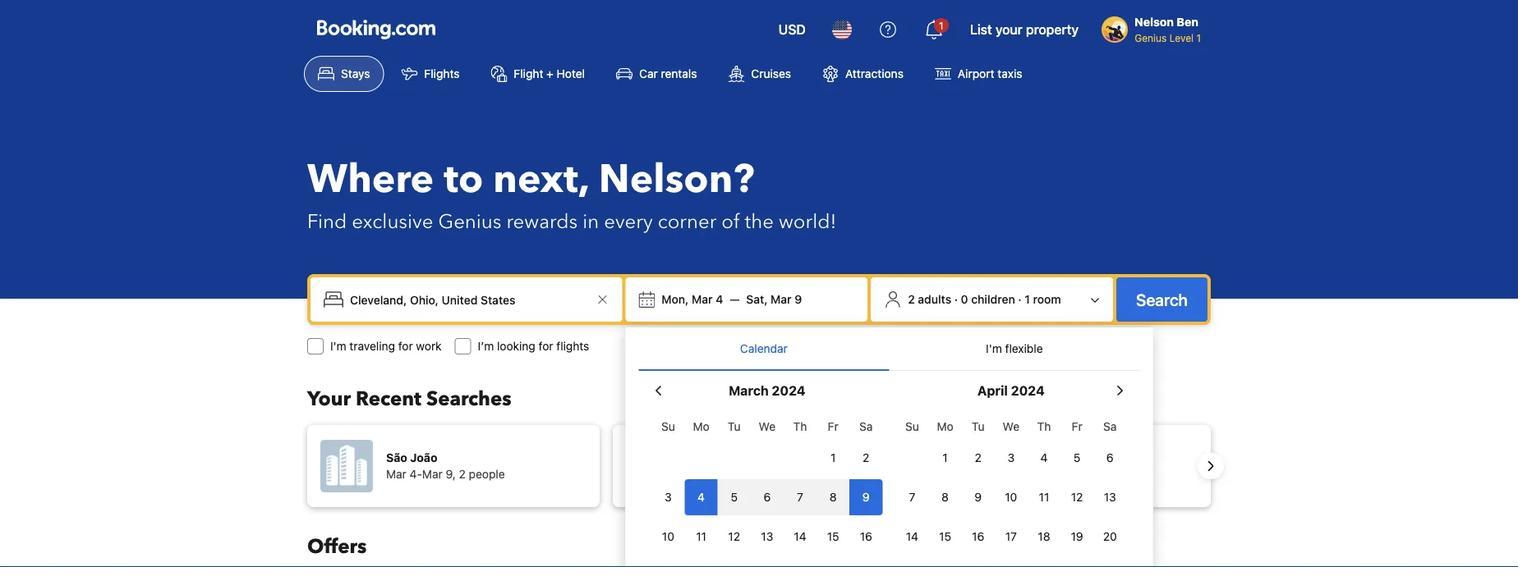 Task type: describe. For each thing, give the bounding box(es) containing it.
region containing são joão
[[294, 419, 1224, 514]]

attractions
[[845, 67, 904, 81]]

14 for the 14 april 2024 checkbox
[[906, 530, 919, 544]]

8 for 8 checkbox
[[942, 491, 949, 504]]

2 9, from the left
[[751, 468, 761, 481]]

2 adults · 0 children · 1 room
[[908, 293, 1061, 306]]

level
[[1170, 32, 1194, 44]]

1 April 2024 checkbox
[[929, 440, 962, 477]]

for for traveling
[[398, 340, 413, 353]]

9 March 2024 checkbox
[[850, 480, 883, 516]]

azores link
[[919, 426, 1211, 508]]

list your property link
[[960, 10, 1089, 49]]

april 2024
[[978, 383, 1045, 399]]

mar left 6 cell
[[728, 468, 748, 481]]

traveling
[[350, 340, 395, 353]]

where
[[307, 153, 434, 207]]

airport taxis link
[[921, 56, 1036, 92]]

8 April 2024 checkbox
[[929, 480, 962, 516]]

mar 4-mar 9, 2 people
[[692, 468, 811, 481]]

offers
[[307, 534, 367, 561]]

2 adults · 0 children · 1 room button
[[878, 284, 1107, 315]]

taxis
[[998, 67, 1022, 81]]

2024 for april 2024
[[1011, 383, 1045, 399]]

adults
[[918, 293, 951, 306]]

grid for march
[[652, 411, 883, 568]]

i'm for i'm traveling for work
[[330, 340, 346, 353]]

fr for april 2024
[[1072, 420, 1083, 434]]

stays link
[[304, 56, 384, 92]]

26 April 2024 checkbox
[[1061, 559, 1094, 568]]

tab list containing calendar
[[639, 328, 1140, 372]]

6 March 2024 checkbox
[[751, 480, 784, 516]]

next image
[[1201, 457, 1221, 477]]

tu for april 2024
[[972, 420, 985, 434]]

17 March 2024 checkbox
[[652, 559, 685, 568]]

1 March 2024 checkbox
[[817, 440, 850, 477]]

6 April 2024 checkbox
[[1094, 440, 1127, 477]]

9 April 2024 checkbox
[[962, 480, 995, 516]]

fr for march 2024
[[828, 420, 839, 434]]

6 cell
[[751, 477, 784, 516]]

th for april 2024
[[1037, 420, 1051, 434]]

mon, mar 4 button
[[655, 285, 730, 315]]

23 March 2024 checkbox
[[850, 559, 883, 568]]

0 horizontal spatial 9
[[795, 293, 802, 306]]

2 left 7 cell at the bottom
[[765, 468, 771, 481]]

your
[[307, 386, 351, 413]]

cruises
[[751, 67, 791, 81]]

azores
[[997, 451, 1037, 465]]

8 March 2024 checkbox
[[817, 480, 850, 516]]

2 inside 'button'
[[908, 293, 915, 306]]

1 inside "nelson ben genius level 1"
[[1197, 32, 1201, 44]]

25 April 2024 checkbox
[[1028, 559, 1061, 568]]

every
[[604, 208, 653, 235]]

6 for 6 checkbox
[[1107, 451, 1114, 465]]

your recent searches
[[307, 386, 511, 413]]

i'm looking for flights
[[478, 340, 589, 353]]

looking
[[497, 340, 536, 353]]

2 4- from the left
[[715, 468, 728, 481]]

stays
[[341, 67, 370, 81]]

1 button
[[914, 10, 954, 49]]

ben
[[1177, 15, 1199, 29]]

7 for 7 march 2024 option on the bottom
[[797, 491, 803, 504]]

13 April 2024 checkbox
[[1094, 480, 1127, 516]]

1 inside 'button'
[[1025, 293, 1030, 306]]

mon, mar 4 — sat, mar 9
[[662, 293, 802, 306]]

4 cell
[[685, 477, 718, 516]]

13 for 13 option
[[1104, 491, 1116, 504]]

9 for 9 checkbox
[[863, 491, 870, 504]]

work
[[416, 340, 442, 353]]

calendar button
[[639, 328, 889, 371]]

7 April 2024 checkbox
[[896, 480, 929, 516]]

car rentals
[[639, 67, 697, 81]]

27 April 2024 checkbox
[[1094, 559, 1127, 568]]

th for march 2024
[[793, 420, 807, 434]]

1 inside dropdown button
[[939, 20, 944, 31]]

2024 for march 2024
[[772, 383, 806, 399]]

search button
[[1117, 278, 1208, 322]]

usd
[[779, 22, 806, 37]]

2 April 2024 checkbox
[[962, 440, 995, 477]]

attractions link
[[808, 56, 918, 92]]

mar down joão
[[422, 468, 443, 481]]

15 for 15 april 2024 option
[[939, 530, 951, 544]]

18 March 2024 checkbox
[[685, 559, 718, 568]]

find
[[307, 208, 347, 235]]

21 March 2024 checkbox
[[784, 559, 817, 568]]

flight
[[514, 67, 543, 81]]

genius inside "nelson ben genius level 1"
[[1135, 32, 1167, 44]]

9 cell
[[850, 477, 883, 516]]

corner
[[658, 208, 717, 235]]

11 for "11" option
[[696, 530, 706, 544]]

recent
[[356, 386, 421, 413]]

0
[[961, 293, 968, 306]]

nelson
[[1135, 15, 1174, 29]]

to
[[444, 153, 483, 207]]

são
[[386, 451, 407, 465]]

rewards
[[506, 208, 578, 235]]

23 April 2024 checkbox
[[962, 559, 995, 568]]

sa for march 2024
[[859, 420, 873, 434]]

17
[[1005, 530, 1017, 544]]

22 April 2024 checkbox
[[929, 559, 962, 568]]

24 April 2024 checkbox
[[995, 559, 1028, 568]]

genius inside where to next, nelson? find exclusive genius rewards in every corner of the world!
[[438, 208, 501, 235]]

4 for 4 march 2024 option
[[698, 491, 705, 504]]

booking.com image
[[317, 20, 435, 39]]

16 for 16 april 2024 checkbox
[[972, 530, 984, 544]]

10 for 10 march 2024 'option'
[[662, 530, 674, 544]]

sat, mar 9 button
[[740, 285, 809, 315]]

13 for 13 checkbox
[[761, 530, 773, 544]]

mar down são
[[386, 468, 407, 481]]

17 April 2024 checkbox
[[995, 519, 1028, 555]]

sa for april 2024
[[1103, 420, 1117, 434]]

11 March 2024 checkbox
[[685, 519, 718, 555]]

list
[[970, 22, 992, 37]]

hotel
[[557, 67, 585, 81]]

8 cell
[[817, 477, 850, 516]]

3 April 2024 checkbox
[[995, 440, 1028, 477]]

15 for 15 checkbox
[[827, 530, 839, 544]]

14 March 2024 checkbox
[[784, 519, 817, 555]]



Task type: locate. For each thing, give the bounding box(es) containing it.
0 horizontal spatial 14
[[794, 530, 806, 544]]

4 right azores
[[1041, 451, 1048, 465]]

9 right 8 checkbox
[[975, 491, 982, 504]]

i'm flexible
[[986, 342, 1043, 356]]

0 horizontal spatial 12
[[728, 530, 740, 544]]

20 March 2024 checkbox
[[751, 559, 784, 568]]

6 right 5 april 2024 option
[[1107, 451, 1114, 465]]

tu down "march"
[[728, 420, 741, 434]]

4 for 4 checkbox at bottom
[[1041, 451, 1048, 465]]

searches
[[426, 386, 511, 413]]

1 horizontal spatial mo
[[937, 420, 954, 434]]

4 left —
[[716, 293, 723, 306]]

0 horizontal spatial 9,
[[446, 468, 456, 481]]

8 inside checkbox
[[942, 491, 949, 504]]

2 right 1 option
[[975, 451, 982, 465]]

0 horizontal spatial 4
[[698, 491, 705, 504]]

8
[[830, 491, 837, 504], [942, 491, 949, 504]]

april
[[978, 383, 1008, 399]]

12 March 2024 checkbox
[[718, 519, 751, 555]]

16 inside option
[[860, 530, 872, 544]]

5 for 5 checkbox at the bottom left
[[731, 491, 738, 504]]

2 grid from the left
[[896, 411, 1127, 568]]

0 horizontal spatial ·
[[954, 293, 958, 306]]

18
[[1038, 530, 1050, 544]]

1 left 2 checkbox
[[943, 451, 948, 465]]

5 cell
[[718, 477, 751, 516]]

16 April 2024 checkbox
[[962, 519, 995, 555]]

18 April 2024 checkbox
[[1028, 519, 1061, 555]]

th up 4 checkbox at bottom
[[1037, 420, 1051, 434]]

0 horizontal spatial 15
[[827, 530, 839, 544]]

9, down searches
[[446, 468, 456, 481]]

5 inside option
[[1074, 451, 1081, 465]]

mo for april
[[937, 420, 954, 434]]

2 15 from the left
[[939, 530, 951, 544]]

2 inside checkbox
[[863, 451, 870, 465]]

2 mo from the left
[[937, 420, 954, 434]]

2 · from the left
[[1018, 293, 1022, 306]]

0 horizontal spatial fr
[[828, 420, 839, 434]]

mo up 1 option
[[937, 420, 954, 434]]

1 left room
[[1025, 293, 1030, 306]]

12 April 2024 checkbox
[[1061, 480, 1094, 516]]

0 horizontal spatial th
[[793, 420, 807, 434]]

0 horizontal spatial 16
[[860, 530, 872, 544]]

10 for 10 checkbox
[[1005, 491, 1017, 504]]

11 inside 11 option
[[1039, 491, 1049, 504]]

7 left 8 checkbox
[[909, 491, 916, 504]]

flights
[[424, 67, 460, 81]]

0 vertical spatial 10
[[1005, 491, 1017, 504]]

1 horizontal spatial th
[[1037, 420, 1051, 434]]

1 horizontal spatial tu
[[972, 420, 985, 434]]

1 left list
[[939, 20, 944, 31]]

1 su from the left
[[661, 420, 675, 434]]

rentals
[[661, 67, 697, 81]]

10 inside 'option'
[[662, 530, 674, 544]]

genius down to on the left
[[438, 208, 501, 235]]

13 inside checkbox
[[761, 530, 773, 544]]

for
[[398, 340, 413, 353], [539, 340, 553, 353]]

1 horizontal spatial 9
[[863, 491, 870, 504]]

sa up 6 checkbox
[[1103, 420, 1117, 434]]

1 9, from the left
[[446, 468, 456, 481]]

car
[[639, 67, 658, 81]]

we up the 3 option
[[1003, 420, 1020, 434]]

8 for 8 'checkbox'
[[830, 491, 837, 504]]

0 horizontal spatial genius
[[438, 208, 501, 235]]

1 vertical spatial 12
[[728, 530, 740, 544]]

calendar
[[740, 342, 788, 356]]

12
[[1071, 491, 1083, 504], [728, 530, 740, 544]]

i'm left the traveling
[[330, 340, 346, 353]]

0 horizontal spatial tu
[[728, 420, 741, 434]]

1 2024 from the left
[[772, 383, 806, 399]]

1 horizontal spatial genius
[[1135, 32, 1167, 44]]

0 vertical spatial 3
[[1008, 451, 1015, 465]]

mar right sat,
[[771, 293, 792, 306]]

6 inside option
[[764, 491, 771, 504]]

2 16 from the left
[[972, 530, 984, 544]]

5
[[1074, 451, 1081, 465], [731, 491, 738, 504]]

1 4- from the left
[[410, 468, 422, 481]]

tu for march 2024
[[728, 420, 741, 434]]

6 down mar 4-mar 9, 2 people
[[764, 491, 771, 504]]

0 horizontal spatial 3
[[665, 491, 672, 504]]

i'm for i'm flexible
[[986, 342, 1002, 356]]

su for march
[[661, 420, 675, 434]]

1 horizontal spatial 7
[[909, 491, 916, 504]]

9 for 9 option on the bottom right
[[975, 491, 982, 504]]

1 horizontal spatial people
[[774, 468, 811, 481]]

joão
[[410, 451, 438, 465]]

9, inside são joão mar 4-mar 9, 2 people
[[446, 468, 456, 481]]

i'm
[[478, 340, 494, 353]]

1 horizontal spatial su
[[905, 420, 919, 434]]

3
[[1008, 451, 1015, 465], [665, 491, 672, 504]]

13 right '12 april 2024' checkbox
[[1104, 491, 1116, 504]]

we for march
[[759, 420, 776, 434]]

0 horizontal spatial 8
[[830, 491, 837, 504]]

9 inside option
[[975, 491, 982, 504]]

13 up 20 march 2024 option
[[761, 530, 773, 544]]

1 vertical spatial 11
[[696, 530, 706, 544]]

11 for 11 option
[[1039, 491, 1049, 504]]

22 March 2024 checkbox
[[817, 559, 850, 568]]

1 horizontal spatial 9,
[[751, 468, 761, 481]]

20
[[1103, 530, 1117, 544]]

15
[[827, 530, 839, 544], [939, 530, 951, 544]]

1 horizontal spatial 4
[[716, 293, 723, 306]]

1 people from the left
[[469, 468, 505, 481]]

14 inside option
[[794, 530, 806, 544]]

2
[[908, 293, 915, 306], [863, 451, 870, 465], [975, 451, 982, 465], [459, 468, 466, 481], [765, 468, 771, 481]]

0 horizontal spatial 10
[[662, 530, 674, 544]]

1 horizontal spatial 11
[[1039, 491, 1049, 504]]

1 horizontal spatial 6
[[1107, 451, 1114, 465]]

5 inside checkbox
[[731, 491, 738, 504]]

16 up 23 april 2024 checkbox
[[972, 530, 984, 544]]

0 horizontal spatial i'm
[[330, 340, 346, 353]]

0 horizontal spatial 2024
[[772, 383, 806, 399]]

10 left 11 option
[[1005, 491, 1017, 504]]

· left 0 at the right bottom of page
[[954, 293, 958, 306]]

7 inside option
[[797, 491, 803, 504]]

10 April 2024 checkbox
[[995, 480, 1028, 516]]

2 for from the left
[[539, 340, 553, 353]]

list your property
[[970, 22, 1079, 37]]

14 up 21 april 2024 "option"
[[906, 530, 919, 544]]

1 for from the left
[[398, 340, 413, 353]]

2024 right april
[[1011, 383, 1045, 399]]

0 horizontal spatial grid
[[652, 411, 883, 568]]

5 right 4 checkbox at bottom
[[1074, 451, 1081, 465]]

15 inside option
[[939, 530, 951, 544]]

1 horizontal spatial 16
[[972, 530, 984, 544]]

march
[[729, 383, 769, 399]]

5 down mar 4-mar 9, 2 people
[[731, 491, 738, 504]]

su up 3 march 2024 checkbox
[[661, 420, 675, 434]]

we for april
[[1003, 420, 1020, 434]]

0 vertical spatial 6
[[1107, 451, 1114, 465]]

1 14 from the left
[[794, 530, 806, 544]]

9 inside checkbox
[[863, 491, 870, 504]]

1 vertical spatial 3
[[665, 491, 672, 504]]

march 2024
[[729, 383, 806, 399]]

1 8 from the left
[[830, 491, 837, 504]]

su
[[661, 420, 675, 434], [905, 420, 919, 434]]

2 su from the left
[[905, 420, 919, 434]]

4
[[716, 293, 723, 306], [1041, 451, 1048, 465], [698, 491, 705, 504]]

21 April 2024 checkbox
[[896, 559, 929, 568]]

3 inside option
[[1008, 451, 1015, 465]]

for for looking
[[539, 340, 553, 353]]

0 horizontal spatial 5
[[731, 491, 738, 504]]

0 horizontal spatial 11
[[696, 530, 706, 544]]

su for april
[[905, 420, 919, 434]]

1 vertical spatial 5
[[731, 491, 738, 504]]

3 left 4 march 2024 option
[[665, 491, 672, 504]]

airport taxis
[[958, 67, 1022, 81]]

20 April 2024 checkbox
[[1094, 519, 1127, 555]]

0 horizontal spatial people
[[469, 468, 505, 481]]

1 we from the left
[[759, 420, 776, 434]]

· right children at the right bottom
[[1018, 293, 1022, 306]]

0 horizontal spatial we
[[759, 420, 776, 434]]

0 horizontal spatial 7
[[797, 491, 803, 504]]

9,
[[446, 468, 456, 481], [751, 468, 761, 481]]

grid
[[652, 411, 883, 568], [896, 411, 1127, 568]]

11 up 18 march 2024 checkbox
[[696, 530, 706, 544]]

10 up the '17 march 2024' option on the bottom left of the page
[[662, 530, 674, 544]]

1 horizontal spatial 12
[[1071, 491, 1083, 504]]

mo up mar 4-mar 9, 2 people
[[693, 420, 710, 434]]

grid for april
[[896, 411, 1127, 568]]

search
[[1136, 290, 1188, 309]]

fr up 5 april 2024 option
[[1072, 420, 1083, 434]]

2 inside checkbox
[[975, 451, 982, 465]]

fr
[[828, 420, 839, 434], [1072, 420, 1083, 434]]

mar left 5 cell
[[692, 468, 712, 481]]

1 horizontal spatial 14
[[906, 530, 919, 544]]

2 tu from the left
[[972, 420, 985, 434]]

2 7 from the left
[[909, 491, 916, 504]]

fr up the 1 'checkbox' at the bottom
[[828, 420, 839, 434]]

11 inside "11" option
[[696, 530, 706, 544]]

2024
[[772, 383, 806, 399], [1011, 383, 1045, 399]]

14 inside checkbox
[[906, 530, 919, 544]]

10 inside checkbox
[[1005, 491, 1017, 504]]

1 inside 'checkbox'
[[831, 451, 836, 465]]

6 for 6 march 2024 option on the bottom
[[764, 491, 771, 504]]

1 tu from the left
[[728, 420, 741, 434]]

7 inside 'checkbox'
[[909, 491, 916, 504]]

16 up '23 march 2024' option
[[860, 530, 872, 544]]

15 April 2024 checkbox
[[929, 519, 962, 555]]

15 March 2024 checkbox
[[817, 519, 850, 555]]

11 April 2024 checkbox
[[1028, 480, 1061, 516]]

1 7 from the left
[[797, 491, 803, 504]]

0 horizontal spatial for
[[398, 340, 413, 353]]

0 vertical spatial 5
[[1074, 451, 1081, 465]]

su up the 7 'checkbox'
[[905, 420, 919, 434]]

4- inside são joão mar 4-mar 9, 2 people
[[410, 468, 422, 481]]

9 right 8 'checkbox'
[[863, 491, 870, 504]]

mar 4-mar 9, 2 people link
[[613, 426, 905, 508]]

6 inside checkbox
[[1107, 451, 1114, 465]]

4 March 2024 checkbox
[[685, 480, 718, 516]]

1 horizontal spatial sa
[[1103, 420, 1117, 434]]

mo for march
[[693, 420, 710, 434]]

i'm left flexible
[[986, 342, 1002, 356]]

13 March 2024 checkbox
[[751, 519, 784, 555]]

12 for "12 march 2024" option
[[728, 530, 740, 544]]

10
[[1005, 491, 1017, 504], [662, 530, 674, 544]]

1 inside option
[[943, 451, 948, 465]]

room
[[1033, 293, 1061, 306]]

1 horizontal spatial 5
[[1074, 451, 1081, 465]]

1 horizontal spatial 3
[[1008, 451, 1015, 465]]

13 inside option
[[1104, 491, 1116, 504]]

world!
[[779, 208, 837, 235]]

region
[[294, 419, 1224, 514]]

i'm traveling for work
[[330, 340, 442, 353]]

2 14 from the left
[[906, 530, 919, 544]]

2 2024 from the left
[[1011, 383, 1045, 399]]

2 left adults
[[908, 293, 915, 306]]

—
[[730, 293, 740, 306]]

0 horizontal spatial 4-
[[410, 468, 422, 481]]

1 horizontal spatial 2024
[[1011, 383, 1045, 399]]

1 fr from the left
[[828, 420, 839, 434]]

2 horizontal spatial 4
[[1041, 451, 1048, 465]]

0 horizontal spatial su
[[661, 420, 675, 434]]

6
[[1107, 451, 1114, 465], [764, 491, 771, 504]]

nelson ben genius level 1
[[1135, 15, 1201, 44]]

2 right the 1 'checkbox' at the bottom
[[863, 451, 870, 465]]

14 up 21 march 2024 "checkbox"
[[794, 530, 806, 544]]

7 cell
[[784, 477, 817, 516]]

são joão mar 4-mar 9, 2 people
[[386, 451, 505, 481]]

for left work
[[398, 340, 413, 353]]

1 vertical spatial 13
[[761, 530, 773, 544]]

12 for '12 april 2024' checkbox
[[1071, 491, 1083, 504]]

12 inside option
[[728, 530, 740, 544]]

1 grid from the left
[[652, 411, 883, 568]]

4 inside 4 march 2024 option
[[698, 491, 705, 504]]

8 right 7 march 2024 option on the bottom
[[830, 491, 837, 504]]

usd button
[[769, 10, 816, 49]]

2 inside são joão mar 4-mar 9, 2 people
[[459, 468, 466, 481]]

15 up 22 april 2024 checkbox
[[939, 530, 951, 544]]

2 fr from the left
[[1072, 420, 1083, 434]]

7 March 2024 checkbox
[[784, 480, 817, 516]]

th down march 2024
[[793, 420, 807, 434]]

19 April 2024 checkbox
[[1061, 519, 1094, 555]]

0 vertical spatial 12
[[1071, 491, 1083, 504]]

12 right 11 option
[[1071, 491, 1083, 504]]

2 8 from the left
[[942, 491, 949, 504]]

exclusive
[[352, 208, 433, 235]]

1 left 2 march 2024 checkbox
[[831, 451, 836, 465]]

of
[[722, 208, 740, 235]]

7 for the 7 'checkbox'
[[909, 491, 916, 504]]

4 April 2024 checkbox
[[1028, 440, 1061, 477]]

your
[[996, 22, 1023, 37]]

1 vertical spatial 10
[[662, 530, 674, 544]]

car rentals link
[[602, 56, 711, 92]]

9 right sat,
[[795, 293, 802, 306]]

12 up 19 march 2024 option
[[728, 530, 740, 544]]

1 horizontal spatial 15
[[939, 530, 951, 544]]

2 sa from the left
[[1103, 420, 1117, 434]]

19
[[1071, 530, 1083, 544]]

1 horizontal spatial 13
[[1104, 491, 1116, 504]]

nelson?
[[599, 153, 755, 207]]

+
[[547, 67, 554, 81]]

1 horizontal spatial 4-
[[715, 468, 728, 481]]

next,
[[493, 153, 589, 207]]

16 March 2024 checkbox
[[850, 519, 883, 555]]

0 horizontal spatial 6
[[764, 491, 771, 504]]

13
[[1104, 491, 1116, 504], [761, 530, 773, 544]]

1 15 from the left
[[827, 530, 839, 544]]

10 March 2024 checkbox
[[652, 519, 685, 555]]

0 vertical spatial 13
[[1104, 491, 1116, 504]]

1 right level
[[1197, 32, 1201, 44]]

sa up 2 march 2024 checkbox
[[859, 420, 873, 434]]

4-
[[410, 468, 422, 481], [715, 468, 728, 481]]

14
[[794, 530, 806, 544], [906, 530, 919, 544]]

5 March 2024 checkbox
[[718, 480, 751, 516]]

2 March 2024 checkbox
[[850, 440, 883, 477]]

0 horizontal spatial mo
[[693, 420, 710, 434]]

0 vertical spatial 11
[[1039, 491, 1049, 504]]

cruises link
[[714, 56, 805, 92]]

12 inside checkbox
[[1071, 491, 1083, 504]]

in
[[583, 208, 599, 235]]

flight + hotel
[[514, 67, 585, 81]]

0 horizontal spatial sa
[[859, 420, 873, 434]]

19 March 2024 checkbox
[[718, 559, 751, 568]]

8 inside 'checkbox'
[[830, 491, 837, 504]]

airport
[[958, 67, 995, 81]]

genius down nelson
[[1135, 32, 1167, 44]]

1 16 from the left
[[860, 530, 872, 544]]

11 left '12 april 2024' checkbox
[[1039, 491, 1049, 504]]

11
[[1039, 491, 1049, 504], [696, 530, 706, 544]]

1 mo from the left
[[693, 420, 710, 434]]

mar
[[692, 293, 713, 306], [771, 293, 792, 306], [386, 468, 407, 481], [422, 468, 443, 481], [692, 468, 712, 481], [728, 468, 748, 481]]

where to next, nelson? find exclusive genius rewards in every corner of the world!
[[307, 153, 837, 235]]

5 for 5 april 2024 option
[[1074, 451, 1081, 465]]

2024 right "march"
[[772, 383, 806, 399]]

mon,
[[662, 293, 689, 306]]

1 sa from the left
[[859, 420, 873, 434]]

16 inside checkbox
[[972, 530, 984, 544]]

2 horizontal spatial 9
[[975, 491, 982, 504]]

1 vertical spatial 6
[[764, 491, 771, 504]]

1 horizontal spatial i'm
[[986, 342, 1002, 356]]

3 right 2 checkbox
[[1008, 451, 1015, 465]]

Where are you going? field
[[343, 285, 593, 315]]

7 right 6 march 2024 option on the bottom
[[797, 491, 803, 504]]

2 th from the left
[[1037, 420, 1051, 434]]

sat,
[[746, 293, 768, 306]]

1 th from the left
[[793, 420, 807, 434]]

people inside são joão mar 4-mar 9, 2 people
[[469, 468, 505, 481]]

0 vertical spatial genius
[[1135, 32, 1167, 44]]

flexible
[[1005, 342, 1043, 356]]

children
[[971, 293, 1015, 306]]

9
[[795, 293, 802, 306], [863, 491, 870, 504], [975, 491, 982, 504]]

the
[[745, 208, 774, 235]]

2 people from the left
[[774, 468, 811, 481]]

1 horizontal spatial grid
[[896, 411, 1127, 568]]

1 horizontal spatial 8
[[942, 491, 949, 504]]

8 left 9 option on the bottom right
[[942, 491, 949, 504]]

i'm flexible button
[[889, 328, 1140, 371]]

1 horizontal spatial ·
[[1018, 293, 1022, 306]]

i'm inside i'm flexible button
[[986, 342, 1002, 356]]

3 March 2024 checkbox
[[652, 480, 685, 516]]

mar right mon,
[[692, 293, 713, 306]]

0 horizontal spatial 13
[[761, 530, 773, 544]]

flights
[[556, 340, 589, 353]]

5 April 2024 checkbox
[[1061, 440, 1094, 477]]

16
[[860, 530, 872, 544], [972, 530, 984, 544]]

3 inside checkbox
[[665, 491, 672, 504]]

for left flights
[[539, 340, 553, 353]]

4 inside 4 checkbox
[[1041, 451, 1048, 465]]

1 vertical spatial genius
[[438, 208, 501, 235]]

1 horizontal spatial for
[[539, 340, 553, 353]]

1 horizontal spatial fr
[[1072, 420, 1083, 434]]

tu up 2 checkbox
[[972, 420, 985, 434]]

4 left 5 checkbox at the bottom left
[[698, 491, 705, 504]]

14 April 2024 checkbox
[[896, 519, 929, 555]]

your account menu nelson ben genius level 1 element
[[1102, 7, 1208, 45]]

flights link
[[387, 56, 474, 92]]

we down march 2024
[[759, 420, 776, 434]]

tab list
[[639, 328, 1140, 372]]

7
[[797, 491, 803, 504], [909, 491, 916, 504]]

1 horizontal spatial 10
[[1005, 491, 1017, 504]]

1 vertical spatial 4
[[1041, 451, 1048, 465]]

2 down searches
[[459, 468, 466, 481]]

mo
[[693, 420, 710, 434], [937, 420, 954, 434]]

15 up 22 march 2024 option at the bottom right of the page
[[827, 530, 839, 544]]

9, right 5 cell
[[751, 468, 761, 481]]

15 inside checkbox
[[827, 530, 839, 544]]

3 for the 3 option
[[1008, 451, 1015, 465]]

2 vertical spatial 4
[[698, 491, 705, 504]]

flight + hotel link
[[477, 56, 599, 92]]

14 for 14 option
[[794, 530, 806, 544]]

0 vertical spatial 4
[[716, 293, 723, 306]]

16 for "16" option
[[860, 530, 872, 544]]

property
[[1026, 22, 1079, 37]]

1 horizontal spatial we
[[1003, 420, 1020, 434]]

3 for 3 march 2024 checkbox
[[665, 491, 672, 504]]

2 we from the left
[[1003, 420, 1020, 434]]

·
[[954, 293, 958, 306], [1018, 293, 1022, 306]]

1 · from the left
[[954, 293, 958, 306]]



Task type: vqa. For each thing, say whether or not it's contained in the screenshot.
0
yes



